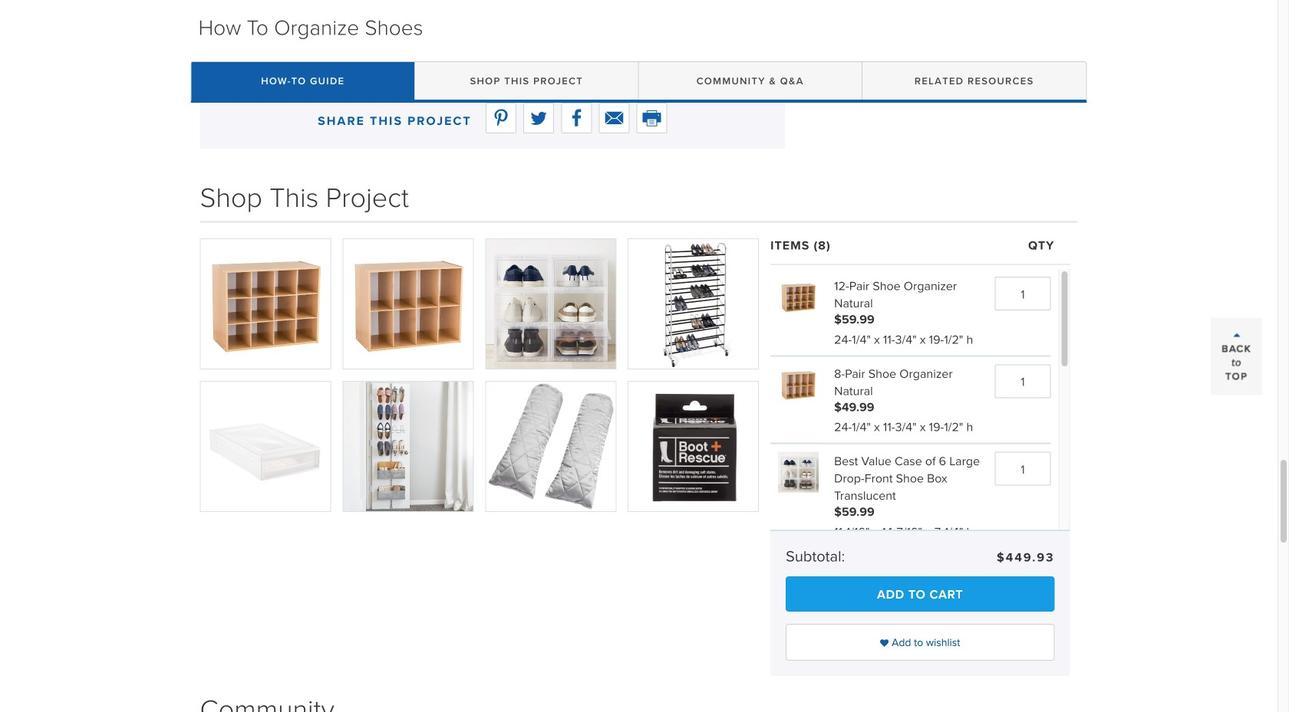 Task type: vqa. For each thing, say whether or not it's contained in the screenshot.
"filter" Image
no



Task type: locate. For each thing, give the bounding box(es) containing it.
p&v: how to organize your shoes image
[[201, 239, 330, 369], [343, 239, 473, 369], [486, 239, 616, 369], [629, 239, 758, 369], [778, 277, 819, 318], [778, 365, 819, 405], [201, 382, 330, 512], [343, 382, 473, 512], [486, 382, 616, 512], [629, 382, 758, 512], [778, 452, 819, 493]]

freestanding racks image
[[200, 0, 492, 57]]

None number field
[[995, 277, 1051, 311], [995, 365, 1051, 398], [995, 452, 1051, 486], [995, 277, 1051, 311], [995, 365, 1051, 398], [995, 452, 1051, 486]]



Task type: describe. For each thing, give the bounding box(es) containing it.
print image
[[643, 108, 661, 127]]

back to top image
[[1211, 318, 1262, 396]]

twitter image
[[530, 109, 547, 128]]

facebook image
[[571, 109, 582, 128]]

email image
[[605, 107, 623, 125]]

pinterest p image
[[494, 109, 508, 128]]



